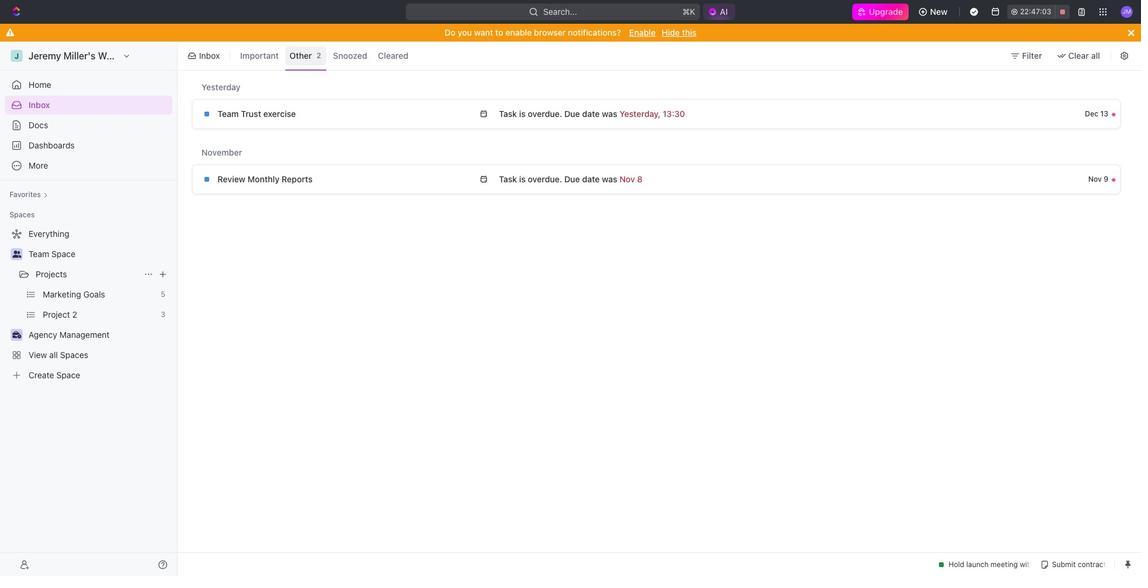 Task type: vqa. For each thing, say whether or not it's contained in the screenshot.
22:47:04
yes



Task type: locate. For each thing, give the bounding box(es) containing it.
spaces down favorites
[[10, 210, 35, 219]]

team inside team space link
[[29, 249, 49, 259]]

22:47:04 button
[[1008, 5, 1070, 19]]

2 inside project 2 link
[[72, 310, 77, 320]]

all inside clear all button
[[1092, 51, 1100, 61]]

management
[[59, 330, 110, 340]]

create space
[[29, 370, 80, 381]]

docs
[[29, 120, 48, 130]]

all
[[1092, 51, 1100, 61], [49, 350, 58, 360]]

project
[[43, 310, 70, 320]]

2 unread image from the top
[[1112, 178, 1116, 182]]

0 vertical spatial space
[[51, 249, 75, 259]]

1 vertical spatial inbox
[[29, 100, 50, 110]]

everything link
[[5, 225, 170, 244]]

ai button
[[704, 4, 735, 20]]

all for clear
[[1092, 51, 1100, 61]]

2
[[317, 51, 321, 60], [72, 310, 77, 320]]

1 vertical spatial all
[[49, 350, 58, 360]]

1 unread image from the top
[[1112, 113, 1116, 117]]

space down view all spaces
[[56, 370, 80, 381]]

1 vertical spatial team
[[29, 249, 49, 259]]

0 vertical spatial all
[[1092, 51, 1100, 61]]

create
[[29, 370, 54, 381]]

inbox inside inbox link
[[29, 100, 50, 110]]

all right view
[[49, 350, 58, 360]]

project 2
[[43, 310, 77, 320]]

miller's
[[64, 51, 96, 61]]

jm
[[1123, 8, 1132, 15]]

0 vertical spatial team
[[218, 109, 239, 119]]

3
[[161, 310, 165, 319]]

0 horizontal spatial 2
[[72, 310, 77, 320]]

1 vertical spatial space
[[56, 370, 80, 381]]

spaces
[[10, 210, 35, 219], [60, 350, 88, 360]]

all right clear
[[1092, 51, 1100, 61]]

to
[[496, 27, 503, 37]]

0 horizontal spatial inbox
[[29, 100, 50, 110]]

⌘k
[[683, 7, 696, 17]]

view all spaces
[[29, 350, 88, 360]]

unread image right the 9
[[1112, 178, 1116, 182]]

0 vertical spatial unread image
[[1112, 113, 1116, 117]]

exercise
[[263, 109, 296, 119]]

1 vertical spatial unread image
[[1112, 178, 1116, 182]]

1 vertical spatial spaces
[[60, 350, 88, 360]]

dashboards link
[[5, 136, 172, 155]]

0 horizontal spatial team
[[29, 249, 49, 259]]

projects
[[36, 269, 67, 279]]

other
[[290, 51, 312, 61]]

team
[[218, 109, 239, 119], [29, 249, 49, 259]]

inbox
[[199, 51, 220, 61], [29, 100, 50, 110]]

tab list
[[234, 39, 415, 73]]

trust
[[241, 109, 261, 119]]

search...
[[544, 7, 577, 17]]

new button
[[914, 2, 955, 21]]

nov 9
[[1089, 175, 1109, 184]]

all inside view all spaces "link"
[[49, 350, 58, 360]]

other 2
[[290, 51, 321, 61]]

team for team space
[[29, 249, 49, 259]]

1 horizontal spatial all
[[1092, 51, 1100, 61]]

enable
[[629, 27, 656, 37]]

view
[[29, 350, 47, 360]]

tree
[[5, 225, 172, 385]]

team left trust
[[218, 109, 239, 119]]

home link
[[5, 76, 172, 95]]

team right user group image
[[29, 249, 49, 259]]

tab list containing important
[[234, 39, 415, 73]]

agency management link
[[29, 326, 170, 345]]

0 vertical spatial spaces
[[10, 210, 35, 219]]

sidebar navigation
[[0, 42, 180, 577]]

0 horizontal spatial all
[[49, 350, 58, 360]]

22:47:04
[[1020, 7, 1052, 16]]

2 for other 2
[[317, 51, 321, 60]]

docs link
[[5, 116, 172, 135]]

1 horizontal spatial 2
[[317, 51, 321, 60]]

inbox down home
[[29, 100, 50, 110]]

browser
[[534, 27, 566, 37]]

nov
[[1089, 175, 1102, 184]]

tree inside sidebar navigation
[[5, 225, 172, 385]]

more button
[[5, 156, 172, 175]]

dec 13
[[1085, 109, 1109, 118]]

create space link
[[5, 366, 170, 385]]

ai
[[720, 7, 728, 17]]

space for create space
[[56, 370, 80, 381]]

0 vertical spatial 2
[[317, 51, 321, 60]]

yesterday
[[202, 82, 241, 92]]

team for team trust exercise
[[218, 109, 239, 119]]

2 right 'project'
[[72, 310, 77, 320]]

space up projects
[[51, 249, 75, 259]]

project 2 link
[[43, 306, 156, 325]]

1 horizontal spatial spaces
[[60, 350, 88, 360]]

space
[[51, 249, 75, 259], [56, 370, 80, 381]]

0 horizontal spatial spaces
[[10, 210, 35, 219]]

unread image
[[1112, 113, 1116, 117], [1112, 178, 1116, 182]]

spaces down agency management
[[60, 350, 88, 360]]

2 inside other 2
[[317, 51, 321, 60]]

agency management
[[29, 330, 110, 340]]

inbox up the yesterday
[[199, 51, 220, 61]]

1 vertical spatial 2
[[72, 310, 77, 320]]

marketing
[[43, 290, 81, 300]]

1 horizontal spatial team
[[218, 109, 239, 119]]

marketing goals link
[[43, 285, 156, 304]]

tree containing everything
[[5, 225, 172, 385]]

do
[[445, 27, 456, 37]]

jeremy
[[29, 51, 61, 61]]

unread image right 13
[[1112, 113, 1116, 117]]

space for team space
[[51, 249, 75, 259]]

2 right other
[[317, 51, 321, 60]]

0 vertical spatial inbox
[[199, 51, 220, 61]]



Task type: describe. For each thing, give the bounding box(es) containing it.
goals
[[83, 290, 105, 300]]

everything
[[29, 229, 69, 239]]

13
[[1101, 109, 1109, 118]]

team space
[[29, 249, 75, 259]]

review
[[218, 174, 246, 184]]

jeremy miller's workspace, , element
[[11, 50, 23, 62]]

new
[[930, 7, 948, 17]]

this
[[682, 27, 697, 37]]

snoozed button
[[329, 47, 372, 65]]

unread image for exercise
[[1112, 113, 1116, 117]]

hide
[[662, 27, 680, 37]]

team space link
[[29, 245, 170, 264]]

9
[[1104, 175, 1109, 184]]

more
[[29, 161, 48, 171]]

spaces inside "link"
[[60, 350, 88, 360]]

j
[[15, 51, 19, 60]]

workspace
[[98, 51, 147, 61]]

do you want to enable browser notifications? enable hide this
[[445, 27, 697, 37]]

upgrade
[[869, 7, 903, 17]]

business time image
[[12, 332, 21, 339]]

filter
[[1023, 51, 1043, 61]]

home
[[29, 80, 51, 90]]

user group image
[[12, 251, 21, 258]]

clear all
[[1069, 51, 1100, 61]]

important button
[[236, 47, 283, 65]]

review monthly reports
[[218, 174, 313, 184]]

notifications?
[[568, 27, 621, 37]]

clear
[[1069, 51, 1089, 61]]

agency
[[29, 330, 57, 340]]

jm button
[[1118, 2, 1137, 21]]

you
[[458, 27, 472, 37]]

filter button
[[1006, 46, 1050, 65]]

5
[[161, 290, 165, 299]]

favorites
[[10, 190, 41, 199]]

marketing goals
[[43, 290, 105, 300]]

want
[[474, 27, 493, 37]]

jeremy miller's workspace
[[29, 51, 147, 61]]

2 for project 2
[[72, 310, 77, 320]]

monthly
[[248, 174, 280, 184]]

team trust exercise
[[218, 109, 296, 119]]

clear all button
[[1052, 46, 1108, 65]]

all for view
[[49, 350, 58, 360]]

inbox link
[[5, 96, 172, 115]]

favorites button
[[5, 188, 53, 202]]

1 horizontal spatial inbox
[[199, 51, 220, 61]]

november
[[202, 147, 242, 158]]

reports
[[282, 174, 313, 184]]

cleared button
[[374, 47, 413, 65]]

upgrade link
[[852, 4, 909, 20]]

snoozed
[[333, 51, 367, 61]]

view all spaces link
[[5, 346, 170, 365]]

projects link
[[36, 265, 139, 284]]

important
[[240, 51, 279, 61]]

unread image for reports
[[1112, 178, 1116, 182]]

dec
[[1085, 109, 1099, 118]]

enable
[[506, 27, 532, 37]]

dashboards
[[29, 140, 75, 150]]

cleared
[[378, 51, 409, 61]]



